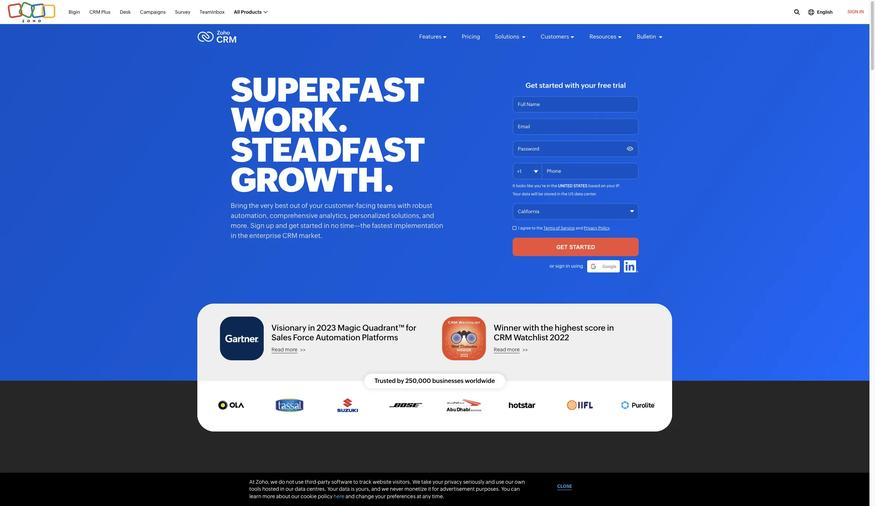 Task type: locate. For each thing, give the bounding box(es) containing it.
about
[[276, 494, 290, 500]]

0 horizontal spatial more
[[263, 494, 275, 500]]

read more for visionary in 2023 magic quadrant™ for sales force automation platforms
[[272, 347, 298, 353]]

score
[[585, 324, 606, 333]]

1 vertical spatial we
[[382, 487, 389, 493]]

more.
[[231, 222, 249, 230]]

with up solutions,
[[398, 202, 411, 210]]

1 vertical spatial crm
[[282, 232, 297, 240]]

the left us
[[561, 192, 568, 196]]

1 horizontal spatial your
[[513, 192, 521, 196]]

never
[[390, 487, 403, 493]]

for right quadrant™
[[406, 324, 416, 333]]

0 vertical spatial we
[[270, 479, 278, 485]]

0 horizontal spatial use
[[295, 479, 304, 485]]

winner
[[494, 324, 521, 333]]

here and change your preferences at any time.
[[334, 494, 445, 500]]

0 horizontal spatial read
[[272, 347, 284, 353]]

take
[[421, 479, 432, 485]]

free
[[598, 81, 611, 89]]

1 vertical spatial started
[[300, 222, 322, 230]]

your up here
[[327, 487, 338, 493]]

1 horizontal spatial crm
[[282, 232, 297, 240]]

1 vertical spatial our
[[286, 487, 294, 493]]

and
[[422, 212, 434, 220], [276, 222, 287, 230], [576, 226, 583, 230], [486, 479, 495, 485], [371, 487, 381, 493], [346, 494, 355, 500]]

and down 'is'
[[346, 494, 355, 500]]

it looks like you're in the united states based on your ip .
[[513, 184, 621, 188]]

started right get
[[539, 81, 563, 89]]

to right 'agree'
[[532, 226, 536, 230]]

2 read more from the left
[[494, 347, 520, 353]]

with up enter your name "text field"
[[565, 81, 579, 89]]

1 horizontal spatial more
[[285, 347, 298, 353]]

1 use from the left
[[295, 479, 304, 485]]

agree
[[520, 226, 531, 230]]

i agree to the terms of service and privacy policy .
[[518, 226, 611, 230]]

of
[[302, 202, 308, 210], [556, 226, 560, 230]]

0 horizontal spatial for
[[406, 324, 416, 333]]

we down website
[[382, 487, 389, 493]]

your left free
[[581, 81, 596, 89]]

more down watchlist
[[507, 347, 520, 353]]

and right 'up'
[[276, 222, 287, 230]]

for happier customers
[[380, 479, 490, 487]]

market.
[[299, 232, 323, 240]]

for inside visionary in 2023 magic quadrant™ for sales force automation platforms
[[406, 324, 416, 333]]

data
[[522, 192, 530, 196], [575, 192, 583, 196], [295, 487, 306, 493], [339, 487, 350, 493]]

is
[[351, 487, 355, 493]]

in up force
[[308, 324, 315, 333]]

in up the stored
[[547, 184, 550, 188]]

0 vertical spatial .
[[620, 184, 621, 188]]

read more down sales
[[272, 347, 298, 353]]

1 horizontal spatial to
[[532, 226, 536, 230]]

solutions,
[[391, 212, 421, 220]]

tools
[[249, 487, 261, 493]]

best
[[275, 202, 288, 210]]

in right score
[[607, 324, 614, 333]]

your
[[513, 192, 521, 196], [327, 487, 338, 493]]

worldwide
[[465, 378, 495, 385]]

monetize
[[404, 487, 427, 493]]

started inside superfast work. steadfast growth. bring the very best out of your customer-facing teams with robust automation, comprehensive analytics, personalized solutions, and more. sign up and get started in no time—the fastest implementation in the enterprise crm market.
[[300, 222, 322, 230]]

for right it
[[432, 487, 439, 493]]

0 horizontal spatial of
[[302, 202, 308, 210]]

by
[[397, 378, 404, 385]]

0 vertical spatial to
[[532, 226, 536, 230]]

of right the out
[[302, 202, 308, 210]]

started
[[539, 81, 563, 89], [300, 222, 322, 230]]

2 read from the left
[[494, 347, 506, 353]]

the down more.
[[238, 232, 248, 240]]

bring
[[231, 202, 248, 210]]

more inside at zoho, we do not use third-party software to track website visitors. we take your privacy seriously and use our own tools hosted in our data centres. your data is yours, and we never monetize it for advertisement purposes. you can learn more about our cookie policy
[[263, 494, 275, 500]]

use up you
[[496, 479, 504, 485]]

crm left plus
[[89, 9, 100, 15]]

0 vertical spatial for
[[406, 324, 416, 333]]

0 vertical spatial with
[[565, 81, 579, 89]]

your down website
[[375, 494, 386, 500]]

robust
[[412, 202, 432, 210]]

1 horizontal spatial with
[[523, 324, 539, 333]]

sign
[[848, 9, 859, 14]]

started up market.
[[300, 222, 322, 230]]

to up 'is'
[[353, 479, 358, 485]]

here link
[[334, 494, 344, 500]]

crm down 'get'
[[282, 232, 297, 240]]

our down the not
[[286, 487, 294, 493]]

2 vertical spatial our
[[291, 494, 300, 500]]

in
[[547, 184, 550, 188], [557, 192, 561, 196], [324, 222, 329, 230], [231, 232, 237, 240], [566, 263, 570, 269], [308, 324, 315, 333], [607, 324, 614, 333], [280, 487, 285, 493]]

growth.
[[231, 161, 394, 199]]

based
[[589, 184, 600, 188]]

1 vertical spatial your
[[327, 487, 338, 493]]

own
[[515, 479, 525, 485]]

crm down winner
[[494, 333, 512, 343]]

us
[[568, 192, 574, 196]]

your down it
[[513, 192, 521, 196]]

. right on at the right
[[620, 184, 621, 188]]

1 horizontal spatial read more
[[494, 347, 520, 353]]

in down more.
[[231, 232, 237, 240]]

solutions
[[495, 33, 521, 40]]

your right the "take"
[[433, 479, 443, 485]]

None submit
[[513, 238, 639, 256]]

website
[[373, 479, 392, 485]]

the up 2022
[[541, 324, 553, 333]]

our up you
[[505, 479, 514, 485]]

0 horizontal spatial crm
[[89, 9, 100, 15]]

more
[[285, 347, 298, 353], [507, 347, 520, 353], [263, 494, 275, 500]]

read more down winner
[[494, 347, 520, 353]]

privacy policy link
[[584, 226, 610, 230]]

2 vertical spatial crm
[[494, 333, 512, 343]]

1 horizontal spatial read
[[494, 347, 506, 353]]

very
[[260, 202, 274, 210]]

with
[[565, 81, 579, 89], [398, 202, 411, 210], [523, 324, 539, 333]]

bulletin
[[637, 33, 657, 40]]

1 vertical spatial with
[[398, 202, 411, 210]]

more down 'hosted'
[[263, 494, 275, 500]]

bigin link
[[69, 5, 80, 19]]

our right about
[[291, 494, 300, 500]]

force
[[293, 333, 314, 343]]

data down the software
[[339, 487, 350, 493]]

with inside winner with the highest score in crm watchlist 2022
[[523, 324, 539, 333]]

1 read more from the left
[[272, 347, 298, 353]]

+1
[[517, 169, 522, 174]]

use
[[295, 479, 304, 485], [496, 479, 504, 485]]

work.
[[231, 101, 348, 139]]

1 vertical spatial for
[[432, 487, 439, 493]]

1 horizontal spatial use
[[496, 479, 504, 485]]

1 vertical spatial to
[[353, 479, 358, 485]]

0 horizontal spatial we
[[270, 479, 278, 485]]

1 read from the left
[[272, 347, 284, 353]]

0 horizontal spatial your
[[327, 487, 338, 493]]

read more
[[272, 347, 298, 353], [494, 347, 520, 353]]

2 horizontal spatial crm
[[494, 333, 512, 343]]

like
[[527, 184, 533, 188]]

of inside superfast work. steadfast growth. bring the very best out of your customer-facing teams with robust automation, comprehensive analytics, personalized solutions, and more. sign up and get started in no time—the fastest implementation in the enterprise crm market.
[[302, 202, 308, 210]]

the left terms
[[537, 226, 543, 230]]

in
[[859, 9, 864, 14]]

the inside winner with the highest score in crm watchlist 2022
[[541, 324, 553, 333]]

in inside visionary in 2023 magic quadrant™ for sales force automation platforms
[[308, 324, 315, 333]]

in down do
[[280, 487, 285, 493]]

0 horizontal spatial with
[[398, 202, 411, 210]]

more down sales
[[285, 347, 298, 353]]

advertisement
[[440, 487, 475, 493]]

magic
[[338, 324, 361, 333]]

personalized
[[350, 212, 390, 220]]

resources
[[590, 33, 617, 40]]

policy
[[598, 226, 610, 230]]

2 horizontal spatial more
[[507, 347, 520, 353]]

0 vertical spatial our
[[505, 479, 514, 485]]

trusted
[[375, 378, 396, 385]]

read down winner
[[494, 347, 506, 353]]

. right the privacy
[[610, 226, 611, 230]]

your up analytics,
[[309, 202, 323, 210]]

1 horizontal spatial started
[[539, 81, 563, 89]]

1 horizontal spatial of
[[556, 226, 560, 230]]

0 horizontal spatial started
[[300, 222, 322, 230]]

.
[[620, 184, 621, 188], [610, 226, 611, 230]]

quadrant™
[[362, 324, 404, 333]]

0 horizontal spatial .
[[610, 226, 611, 230]]

0 vertical spatial of
[[302, 202, 308, 210]]

teams
[[377, 202, 396, 210]]

1 vertical spatial of
[[556, 226, 560, 230]]

0 vertical spatial crm
[[89, 9, 100, 15]]

in right sign
[[566, 263, 570, 269]]

out
[[290, 202, 300, 210]]

center.
[[584, 192, 597, 196]]

not
[[286, 479, 294, 485]]

in left no
[[324, 222, 329, 230]]

customers
[[438, 479, 490, 487]]

0 horizontal spatial read more
[[272, 347, 298, 353]]

with up watchlist
[[523, 324, 539, 333]]

your inside at zoho, we do not use third-party software to track website visitors. we take your privacy seriously and use our own tools hosted in our data centres. your data is yours, and we never monetize it for advertisement purposes. you can learn more about our cookie policy
[[327, 487, 338, 493]]

data up cookie in the left bottom of the page
[[295, 487, 306, 493]]

superfast work. steadfast growth. bring the very best out of your customer-facing teams with robust automation, comprehensive analytics, personalized solutions, and more. sign up and get started in no time—the fastest implementation in the enterprise crm market.
[[231, 71, 443, 240]]

it
[[428, 487, 431, 493]]

2 vertical spatial with
[[523, 324, 539, 333]]

1 horizontal spatial for
[[432, 487, 439, 493]]

preferences
[[387, 494, 416, 500]]

trusted by 250,000 businesses worldwide
[[375, 378, 495, 385]]

1 horizontal spatial we
[[382, 487, 389, 493]]

resources link
[[590, 27, 622, 47]]

read down sales
[[272, 347, 284, 353]]

we left do
[[270, 479, 278, 485]]

use right the not
[[295, 479, 304, 485]]

2 use from the left
[[496, 479, 504, 485]]

do
[[279, 479, 285, 485]]

0 horizontal spatial to
[[353, 479, 358, 485]]

to
[[532, 226, 536, 230], [353, 479, 358, 485]]

with inside superfast work. steadfast growth. bring the very best out of your customer-facing teams with robust automation, comprehensive analytics, personalized solutions, and more. sign up and get started in no time—the fastest implementation in the enterprise crm market.
[[398, 202, 411, 210]]

centres.
[[307, 487, 326, 493]]

we
[[270, 479, 278, 485], [382, 487, 389, 493]]

of right terms
[[556, 226, 560, 230]]



Task type: describe. For each thing, give the bounding box(es) containing it.
enterprise
[[249, 232, 281, 240]]

and down website
[[371, 487, 381, 493]]

Enter your name text field
[[513, 96, 639, 113]]

track
[[359, 479, 372, 485]]

survey link
[[175, 5, 190, 19]]

or sign in using
[[550, 263, 583, 269]]

can
[[511, 487, 520, 493]]

in inside at zoho, we do not use third-party software to track website visitors. we take your privacy seriously and use our own tools hosted in our data centres. your data is yours, and we never monetize it for advertisement purposes. you can learn more about our cookie policy
[[280, 487, 285, 493]]

policy
[[318, 494, 333, 500]]

customer-
[[325, 202, 356, 210]]

automation,
[[231, 212, 268, 220]]

features link
[[419, 27, 447, 47]]

automation
[[316, 333, 360, 343]]

all
[[234, 9, 240, 15]]

hosted
[[262, 487, 279, 493]]

your data will be stored in the us data center.
[[513, 192, 597, 196]]

desk link
[[120, 5, 131, 19]]

businesses
[[432, 378, 464, 385]]

states
[[574, 184, 588, 188]]

crm inside superfast work. steadfast growth. bring the very best out of your customer-facing teams with robust automation, comprehensive analytics, personalized solutions, and more. sign up and get started in no time—the fastest implementation in the enterprise crm market.
[[282, 232, 297, 240]]

terms
[[544, 226, 555, 230]]

superfast
[[231, 71, 424, 109]]

for
[[380, 479, 397, 487]]

campaigns
[[140, 9, 166, 15]]

bulletin link
[[637, 27, 663, 47]]

sign
[[250, 222, 265, 230]]

terms of service link
[[544, 226, 575, 230]]

data right us
[[575, 192, 583, 196]]

visionary
[[272, 324, 307, 333]]

0 vertical spatial your
[[513, 192, 521, 196]]

learn
[[249, 494, 261, 500]]

sign in link
[[842, 5, 870, 19]]

and up "purposes."
[[486, 479, 495, 485]]

here
[[334, 494, 344, 500]]

in inside winner with the highest score in crm watchlist 2022
[[607, 324, 614, 333]]

survey
[[175, 9, 190, 15]]

change
[[356, 494, 374, 500]]

seriously
[[463, 479, 485, 485]]

your left 'ip'
[[607, 184, 615, 188]]

close
[[557, 484, 572, 489]]

no
[[331, 222, 339, 230]]

analytics,
[[319, 212, 349, 220]]

and left the privacy
[[576, 226, 583, 230]]

sales
[[272, 333, 292, 343]]

or
[[550, 263, 554, 269]]

up
[[266, 222, 274, 230]]

Enter password for your account password field
[[513, 140, 639, 157]]

you
[[501, 487, 510, 493]]

at
[[417, 494, 421, 500]]

looks
[[516, 184, 526, 188]]

time—the
[[340, 222, 371, 230]]

sign
[[555, 263, 565, 269]]

sign in
[[848, 9, 864, 14]]

read more for winner with the highest score in
[[494, 347, 520, 353]]

get started with your free trial
[[526, 81, 626, 89]]

ip
[[616, 184, 620, 188]]

facing
[[356, 202, 376, 210]]

at
[[249, 479, 255, 485]]

united
[[558, 184, 573, 188]]

bigin
[[69, 9, 80, 15]]

crm inside winner with the highest score in crm watchlist 2022
[[494, 333, 512, 343]]

it
[[513, 184, 515, 188]]

more for winner with the highest score in
[[507, 347, 520, 353]]

your inside at zoho, we do not use third-party software to track website visitors. we take your privacy seriously and use our own tools hosted in our data centres. your data is yours, and we never monetize it for advertisement purposes. you can learn more about our cookie policy
[[433, 479, 443, 485]]

in right the stored
[[557, 192, 561, 196]]

Enter your email text field
[[513, 118, 639, 135]]

zoho,
[[256, 479, 269, 485]]

crm plus
[[89, 9, 111, 15]]

the up automation,
[[249, 202, 259, 210]]

platforms
[[362, 333, 398, 343]]

and down robust
[[422, 212, 434, 220]]

zoho crm logo image
[[197, 29, 237, 45]]

pricing
[[462, 33, 480, 40]]

solutions link
[[495, 27, 526, 47]]

party
[[318, 479, 330, 485]]

visionary in 2023 magic quadrant™ for sales force automation platforms
[[272, 324, 416, 343]]

trial
[[613, 81, 626, 89]]

the up your data will be stored in the us data center.
[[551, 184, 557, 188]]

software
[[331, 479, 352, 485]]

1 vertical spatial .
[[610, 226, 611, 230]]

all products
[[234, 9, 262, 15]]

implementation
[[394, 222, 443, 230]]

read for visionary in 2023 magic quadrant™ for sales force automation platforms
[[272, 347, 284, 353]]

you're
[[534, 184, 546, 188]]

to inside at zoho, we do not use third-party software to track website visitors. we take your privacy seriously and use our own tools hosted in our data centres. your data is yours, and we never monetize it for advertisement purposes. you can learn more about our cookie policy
[[353, 479, 358, 485]]

on
[[601, 184, 606, 188]]

Enter your phone number text field
[[513, 163, 639, 179]]

privacy
[[444, 479, 462, 485]]

read for winner with the highest score in
[[494, 347, 506, 353]]

data left will
[[522, 192, 530, 196]]

any
[[422, 494, 431, 500]]

campaigns link
[[140, 5, 166, 19]]

we
[[413, 479, 420, 485]]

watchlist
[[514, 333, 548, 343]]

your inside superfast work. steadfast growth. bring the very best out of your customer-facing teams with robust automation, comprehensive analytics, personalized solutions, and more. sign up and get started in no time—the fastest implementation in the enterprise crm market.
[[309, 202, 323, 210]]

features
[[419, 33, 442, 40]]

0 vertical spatial started
[[539, 81, 563, 89]]

crm plus link
[[89, 5, 111, 19]]

teaminbox link
[[200, 5, 225, 19]]

i
[[518, 226, 519, 230]]

more for visionary in 2023 magic quadrant™ for sales force automation platforms
[[285, 347, 298, 353]]

get
[[526, 81, 538, 89]]

2 horizontal spatial with
[[565, 81, 579, 89]]

1 horizontal spatial .
[[620, 184, 621, 188]]

winner with the highest score in crm watchlist 2022
[[494, 324, 614, 343]]

for inside at zoho, we do not use third-party software to track website visitors. we take your privacy seriously and use our own tools hosted in our data centres. your data is yours, and we never monetize it for advertisement purposes. you can learn more about our cookie policy
[[432, 487, 439, 493]]



Task type: vqa. For each thing, say whether or not it's contained in the screenshot.
tools
yes



